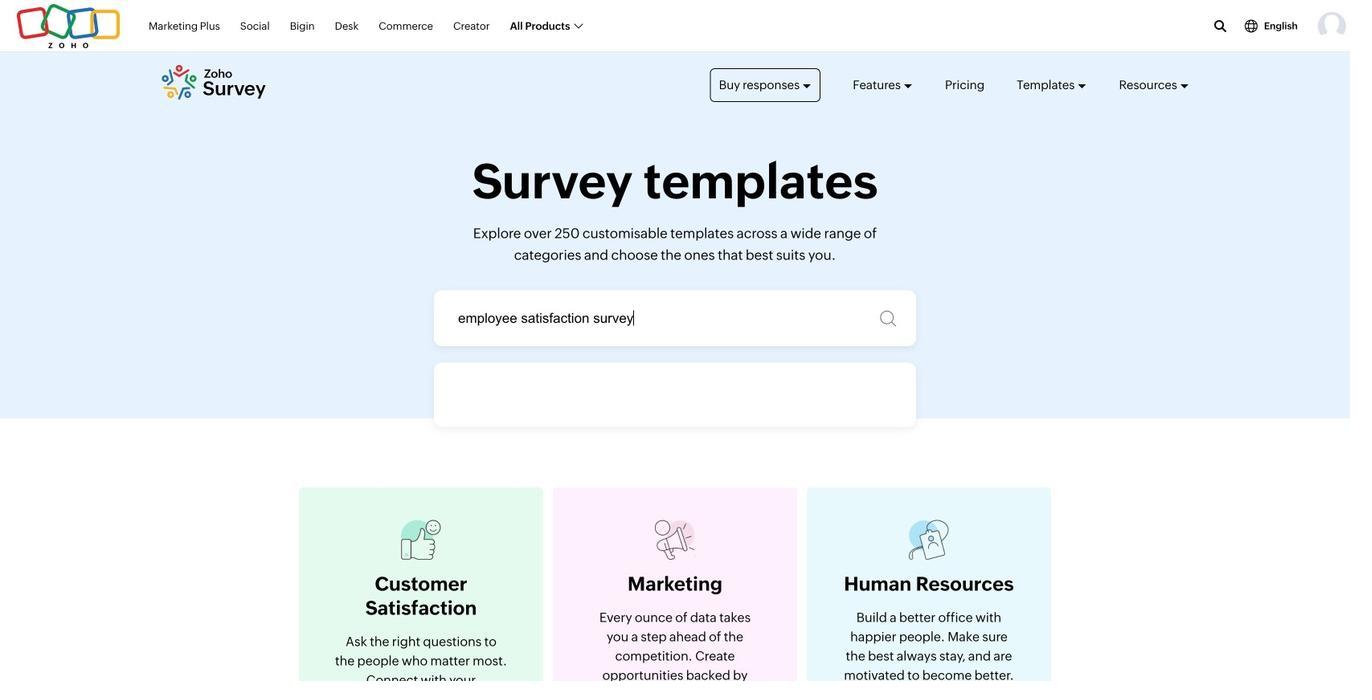 Task type: vqa. For each thing, say whether or not it's contained in the screenshot.
Zoho survey Logo at the left top of the page
yes



Task type: describe. For each thing, give the bounding box(es) containing it.
Search for a 250+ survey template text field
[[434, 290, 916, 346]]

greg robinson image
[[1318, 12, 1346, 40]]

zoho survey logo image
[[161, 65, 266, 100]]



